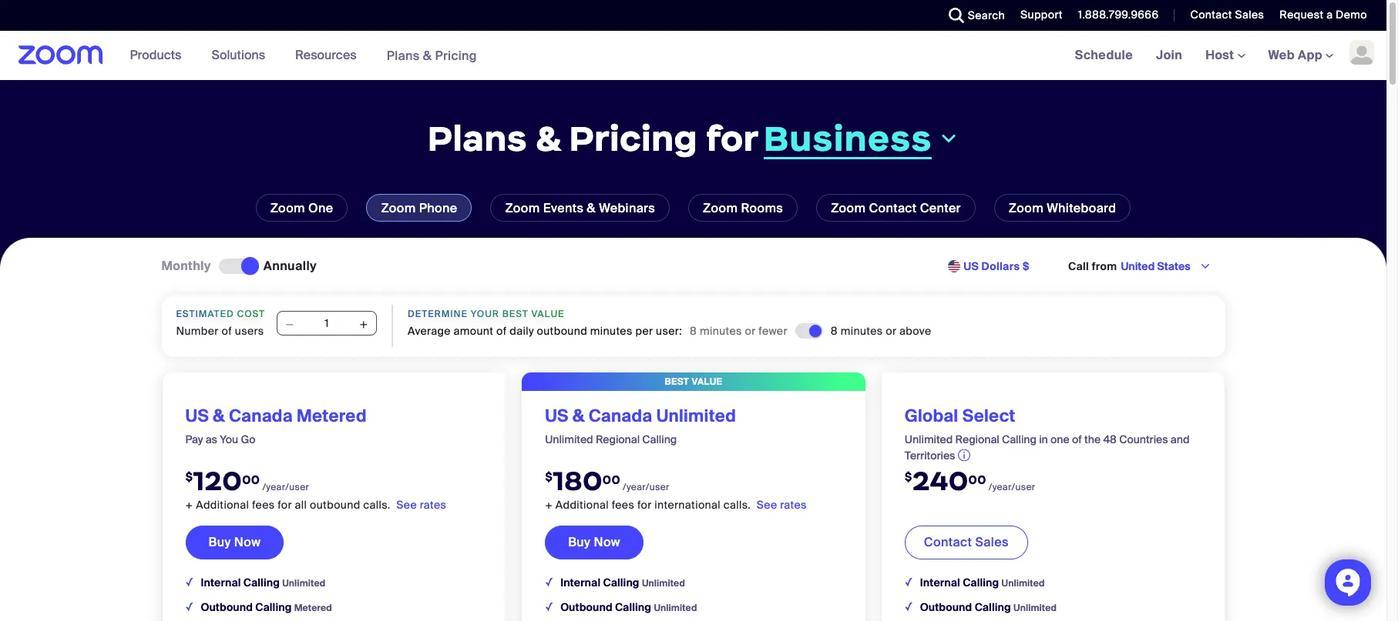 Task type: vqa. For each thing, say whether or not it's contained in the screenshot.
Close image at the right bottom of the page
no



Task type: describe. For each thing, give the bounding box(es) containing it.
app
[[1298, 47, 1323, 63]]

for for 120
[[278, 499, 292, 512]]

dollars
[[982, 260, 1020, 274]]

number
[[176, 324, 219, 338]]

webinars
[[599, 200, 655, 217]]

undefined 1 decrease image
[[284, 318, 295, 333]]

metered inside us & canada metered pay as you go
[[297, 405, 367, 428]]

now for 120
[[234, 535, 261, 551]]

00 for 180
[[603, 473, 620, 488]]

internal calling unlimited for 120
[[201, 576, 325, 590]]

$ 120 00 /year/user + additional fees for all outbound calls. see rates
[[185, 465, 446, 512]]

international
[[655, 499, 721, 512]]

buy for 180
[[568, 535, 591, 551]]

additional for 180
[[556, 499, 609, 512]]

meetings navigation
[[1063, 31, 1387, 81]]

your
[[471, 308, 499, 321]]

zoom contact center
[[831, 200, 961, 217]]

select
[[962, 405, 1015, 428]]

us for 120
[[185, 405, 209, 428]]

regional inside us & canada unlimited unlimited regional calling
[[596, 433, 640, 447]]

regional inside unlimited regional calling in one of the 48 countries and territories
[[955, 433, 999, 447]]

buy now link for 120
[[185, 526, 284, 560]]

a
[[1327, 8, 1333, 22]]

0 vertical spatial sales
[[1235, 8, 1264, 22]]

cost
[[237, 308, 265, 321]]

daily
[[510, 324, 534, 338]]

& inside tabs of zoom services tab list
[[587, 200, 596, 217]]

annually
[[263, 258, 317, 274]]

calls. inside $ 180 00 /year/user + additional fees for international calls. see rates
[[724, 499, 751, 512]]

all
[[295, 499, 307, 512]]

$ inside us dollars $ popup button
[[1023, 260, 1030, 274]]

1.888.799.9666
[[1078, 8, 1159, 22]]

products button
[[130, 31, 188, 80]]

or for fewer
[[745, 324, 756, 338]]

estimated cost number of users
[[176, 308, 265, 338]]

call from
[[1068, 260, 1117, 274]]

countries
[[1119, 433, 1168, 447]]

outbound calling metered
[[201, 601, 332, 615]]

240
[[912, 465, 968, 499]]

search
[[968, 8, 1005, 22]]

average
[[408, 324, 451, 338]]

users
[[235, 324, 264, 338]]

fewer
[[759, 324, 788, 338]]

above
[[900, 324, 931, 338]]

1 horizontal spatial contact
[[924, 535, 972, 551]]

us dollars $ button
[[964, 259, 1030, 275]]

sales inside main content
[[975, 535, 1009, 551]]

zoom phone
[[381, 200, 457, 217]]

internal calling unlimited for 180
[[560, 576, 685, 590]]

8 minutes or fewer
[[690, 324, 788, 338]]

calling inside us & canada unlimited unlimited regional calling
[[642, 433, 677, 447]]

from
[[1092, 260, 1117, 274]]

events
[[543, 200, 584, 217]]

products
[[130, 47, 181, 63]]

unlimited inside unlimited regional calling in one of the 48 countries and territories
[[905, 433, 953, 447]]

and
[[1171, 433, 1190, 447]]

Country/Region text field
[[1119, 259, 1198, 274]]

zoom for zoom events & webinars
[[505, 200, 540, 217]]

join
[[1156, 47, 1182, 63]]

internal for 120
[[201, 576, 241, 590]]

go
[[241, 433, 255, 447]]

minutes for 8 minutes or above
[[841, 324, 883, 338]]

show options image
[[1199, 261, 1211, 273]]

host button
[[1206, 47, 1245, 63]]

1 vertical spatial value
[[692, 376, 723, 388]]

per
[[635, 324, 653, 338]]

buy for 120
[[208, 535, 231, 551]]

support
[[1020, 8, 1063, 22]]

web app
[[1268, 47, 1323, 63]]

8 for 8 minutes or above
[[831, 324, 838, 338]]

one
[[1051, 433, 1069, 447]]

outbound for 120
[[201, 601, 253, 615]]

outbound inside $ 120 00 /year/user + additional fees for all outbound calls. see rates
[[310, 499, 360, 512]]

of inside estimated cost number of users
[[222, 324, 232, 338]]

rooms
[[741, 200, 783, 217]]

0 vertical spatial contact sales
[[1190, 8, 1264, 22]]

us & canada metered pay as you go
[[185, 405, 367, 447]]

$ 180 00 /year/user + additional fees for international calls. see rates
[[545, 465, 807, 512]]

metered inside outbound calling metered
[[294, 603, 332, 615]]

/year/user for 120
[[262, 482, 309, 494]]

join link
[[1145, 31, 1194, 80]]

solutions button
[[211, 31, 272, 80]]

/year/user for 180
[[623, 482, 670, 494]]

$180 per year per user element
[[545, 465, 842, 499]]

outbound for 180
[[560, 601, 612, 615]]

solutions
[[211, 47, 265, 63]]

profile picture image
[[1350, 40, 1374, 65]]

search button
[[937, 0, 1009, 31]]

average amount of daily outbound minutes per user:
[[408, 324, 682, 338]]

us & canada unlimited unlimited regional calling
[[545, 405, 736, 447]]

3 outbound from the left
[[920, 601, 972, 615]]

additional for 120
[[196, 499, 249, 512]]

buy now for 120
[[208, 535, 261, 551]]

see rates link for 120
[[396, 499, 446, 512]]

$ 240 00 /year/user
[[905, 465, 1035, 499]]

0 vertical spatial contact
[[1190, 8, 1232, 22]]

request
[[1280, 8, 1324, 22]]

plans & pricing for
[[427, 116, 759, 161]]

territories
[[905, 449, 955, 463]]

zoom logo image
[[18, 45, 103, 65]]

demo
[[1336, 8, 1367, 22]]

120
[[193, 465, 242, 499]]

zoom whiteboard
[[1009, 200, 1116, 217]]

one
[[308, 200, 333, 217]]

180
[[553, 465, 603, 499]]

of inside unlimited regional calling in one of the 48 countries and territories
[[1072, 433, 1082, 447]]

00 inside $ 240 00 /year/user
[[968, 473, 986, 488]]

buy now for 180
[[568, 535, 620, 551]]

business button
[[763, 116, 959, 161]]

determine your best value
[[408, 308, 565, 321]]

in
[[1039, 433, 1048, 447]]

zoom for zoom rooms
[[703, 200, 738, 217]]

as
[[206, 433, 217, 447]]

number of users: 1 element
[[277, 312, 377, 338]]

zoom events & webinars
[[505, 200, 655, 217]]

unlimited regional calling in one of the 48 countries and territories
[[905, 433, 1190, 463]]

outbound calling unlimited for 240
[[920, 601, 1057, 615]]



Task type: locate. For each thing, give the bounding box(es) containing it.
of
[[222, 324, 232, 338], [496, 324, 507, 338], [1072, 433, 1082, 447]]

1 horizontal spatial +
[[545, 499, 553, 512]]

1 buy now link from the left
[[185, 526, 284, 560]]

0 horizontal spatial regional
[[596, 433, 640, 447]]

canada for 120
[[229, 405, 293, 428]]

business
[[763, 116, 932, 161]]

us dollars $
[[964, 260, 1030, 274]]

1 horizontal spatial or
[[886, 324, 897, 338]]

calls.
[[363, 499, 391, 512], [724, 499, 751, 512]]

1 horizontal spatial plans
[[427, 116, 527, 161]]

1 horizontal spatial fees
[[612, 499, 634, 512]]

pricing
[[435, 47, 477, 64], [569, 116, 698, 161]]

resources button
[[295, 31, 364, 80]]

8 right fewer
[[831, 324, 838, 338]]

fees for 120
[[252, 499, 275, 512]]

1 horizontal spatial internal calling unlimited
[[560, 576, 685, 590]]

2 00 from the left
[[603, 473, 620, 488]]

us inside us & canada unlimited unlimited regional calling
[[545, 405, 569, 428]]

& for plans & pricing for
[[536, 116, 561, 161]]

see inside $ 180 00 /year/user + additional fees for international calls. see rates
[[757, 499, 777, 512]]

0 horizontal spatial outbound
[[201, 601, 253, 615]]

center
[[920, 200, 961, 217]]

0 horizontal spatial plans
[[387, 47, 420, 64]]

fees left 'all'
[[252, 499, 275, 512]]

/year/user inside $ 180 00 /year/user + additional fees for international calls. see rates
[[623, 482, 670, 494]]

0 horizontal spatial calls.
[[363, 499, 391, 512]]

rates inside $ 120 00 /year/user + additional fees for all outbound calls. see rates
[[420, 499, 446, 512]]

1 vertical spatial pricing
[[569, 116, 698, 161]]

of left "the"
[[1072, 433, 1082, 447]]

plans
[[387, 47, 420, 64], [427, 116, 527, 161]]

us up 180
[[545, 405, 569, 428]]

1 rates from the left
[[420, 499, 446, 512]]

1 horizontal spatial calls.
[[724, 499, 751, 512]]

1 see rates link from the left
[[396, 499, 446, 512]]

pricing inside "product information" navigation
[[435, 47, 477, 64]]

5 zoom from the left
[[831, 200, 866, 217]]

0 vertical spatial metered
[[297, 405, 367, 428]]

calling inside unlimited regional calling in one of the 48 countries and territories
[[1002, 433, 1037, 447]]

1 horizontal spatial best
[[665, 376, 689, 388]]

2 horizontal spatial outbound
[[920, 601, 972, 615]]

buy now
[[208, 535, 261, 551], [568, 535, 620, 551]]

0 horizontal spatial minutes
[[590, 324, 633, 338]]

pricing inside main content
[[569, 116, 698, 161]]

amount
[[454, 324, 494, 338]]

1 horizontal spatial buy
[[568, 535, 591, 551]]

00 inside $ 180 00 /year/user + additional fees for international calls. see rates
[[603, 473, 620, 488]]

3 internal calling unlimited from the left
[[920, 576, 1045, 590]]

value down 'average amount of daily outbound minutes per user:8 minutes or fewer' 'element'
[[692, 376, 723, 388]]

0 horizontal spatial +
[[185, 499, 193, 512]]

0 horizontal spatial or
[[745, 324, 756, 338]]

1 horizontal spatial regional
[[955, 433, 999, 447]]

$240 per year per user element
[[905, 465, 1201, 499]]

buy now down 120
[[208, 535, 261, 551]]

call
[[1068, 260, 1089, 274]]

4 zoom from the left
[[703, 200, 738, 217]]

now up outbound calling metered on the left of the page
[[234, 535, 261, 551]]

of left users
[[222, 324, 232, 338]]

calls. inside $ 120 00 /year/user + additional fees for all outbound calls. see rates
[[363, 499, 391, 512]]

sales up 'host' dropdown button
[[1235, 8, 1264, 22]]

internal calling unlimited
[[201, 576, 325, 590], [560, 576, 685, 590], [920, 576, 1045, 590]]

sales down $ 240 00 /year/user
[[975, 535, 1009, 551]]

+ left 120
[[185, 499, 193, 512]]

1 horizontal spatial buy now link
[[545, 526, 643, 560]]

or left fewer
[[745, 324, 756, 338]]

6 zoom from the left
[[1009, 200, 1044, 217]]

zoom left whiteboard
[[1009, 200, 1044, 217]]

unlimited
[[656, 405, 736, 428], [545, 433, 593, 447], [905, 433, 953, 447], [282, 578, 325, 590], [642, 578, 685, 590], [1002, 578, 1045, 590], [654, 603, 697, 615], [1014, 603, 1057, 615]]

for for 180
[[637, 499, 652, 512]]

00 inside $ 120 00 /year/user + additional fees for all outbound calls. see rates
[[242, 473, 260, 488]]

outbound right 'all'
[[310, 499, 360, 512]]

$
[[1023, 260, 1030, 274], [185, 470, 193, 485], [545, 470, 553, 485], [905, 470, 912, 485]]

product information navigation
[[118, 31, 489, 81]]

minutes right user:
[[700, 324, 742, 338]]

1 + from the left
[[185, 499, 193, 512]]

additional inside $ 120 00 /year/user + additional fees for all outbound calls. see rates
[[196, 499, 249, 512]]

best value
[[665, 376, 723, 388]]

or left above
[[886, 324, 897, 338]]

internal for 180
[[560, 576, 601, 590]]

for left international at bottom
[[637, 499, 652, 512]]

for up zoom rooms
[[706, 116, 759, 161]]

0 horizontal spatial pricing
[[435, 47, 477, 64]]

/year/user inside $ 120 00 /year/user + additional fees for all outbound calls. see rates
[[262, 482, 309, 494]]

monthly
[[161, 258, 211, 274]]

request a demo
[[1280, 8, 1367, 22]]

zoom left one
[[270, 200, 305, 217]]

1 horizontal spatial outbound calling unlimited
[[920, 601, 1057, 615]]

request a demo link
[[1268, 0, 1387, 31], [1280, 8, 1367, 22]]

the
[[1084, 433, 1101, 447]]

0 vertical spatial value
[[531, 308, 565, 321]]

+ inside $ 120 00 /year/user + additional fees for all outbound calls. see rates
[[185, 499, 193, 512]]

whiteboard
[[1047, 200, 1116, 217]]

/year/user
[[262, 482, 309, 494], [623, 482, 670, 494], [989, 482, 1035, 494]]

tabs of zoom services tab list
[[23, 194, 1363, 222]]

schedule link
[[1063, 31, 1145, 80]]

contact sales up 'host' dropdown button
[[1190, 8, 1264, 22]]

us inside popup button
[[964, 260, 979, 274]]

us
[[964, 260, 979, 274], [185, 405, 209, 428], [545, 405, 569, 428]]

2 zoom from the left
[[381, 200, 416, 217]]

1 horizontal spatial contact sales
[[1190, 8, 1264, 22]]

2 calls. from the left
[[724, 499, 751, 512]]

contact
[[1190, 8, 1232, 22], [869, 200, 917, 217], [924, 535, 972, 551]]

main content containing business
[[0, 31, 1387, 622]]

0 horizontal spatial rates
[[420, 499, 446, 512]]

zoom for zoom contact center
[[831, 200, 866, 217]]

1 horizontal spatial for
[[637, 499, 652, 512]]

& for plans & pricing
[[423, 47, 432, 64]]

zoom for zoom phone
[[381, 200, 416, 217]]

3 /year/user from the left
[[989, 482, 1035, 494]]

minutes left above
[[841, 324, 883, 338]]

contact down 240
[[924, 535, 972, 551]]

pay
[[185, 433, 203, 447]]

or
[[745, 324, 756, 338], [886, 324, 897, 338]]

banner
[[0, 31, 1387, 81]]

$ inside $ 180 00 /year/user + additional fees for international calls. see rates
[[545, 470, 553, 485]]

buy now link down 180
[[545, 526, 643, 560]]

web
[[1268, 47, 1295, 63]]

outbound
[[201, 601, 253, 615], [560, 601, 612, 615], [920, 601, 972, 615]]

1 horizontal spatial rates
[[780, 499, 807, 512]]

resources
[[295, 47, 357, 63]]

1 horizontal spatial internal
[[560, 576, 601, 590]]

2 additional from the left
[[556, 499, 609, 512]]

/year/user inside $ 240 00 /year/user
[[989, 482, 1035, 494]]

2 horizontal spatial /year/user
[[989, 482, 1035, 494]]

fees for 180
[[612, 499, 634, 512]]

1 internal from the left
[[201, 576, 241, 590]]

2 internal from the left
[[560, 576, 601, 590]]

1 horizontal spatial /year/user
[[623, 482, 670, 494]]

or for above
[[886, 324, 897, 338]]

minutes for 8 minutes or fewer
[[700, 324, 742, 338]]

down image
[[938, 130, 959, 148]]

1 horizontal spatial additional
[[556, 499, 609, 512]]

outbound calling unlimited
[[560, 601, 697, 615], [920, 601, 1057, 615]]

for inside $ 120 00 /year/user + additional fees for all outbound calls. see rates
[[278, 499, 292, 512]]

2 now from the left
[[594, 535, 620, 551]]

$ inside $ 240 00 /year/user
[[905, 470, 912, 485]]

contact sales
[[1190, 8, 1264, 22], [924, 535, 1009, 551]]

main content
[[0, 31, 1387, 622]]

0 horizontal spatial of
[[222, 324, 232, 338]]

zoom left events
[[505, 200, 540, 217]]

8 right user:
[[690, 324, 697, 338]]

0 horizontal spatial 00
[[242, 473, 260, 488]]

web app button
[[1268, 47, 1333, 63]]

1 see from the left
[[396, 499, 417, 512]]

+ for 120
[[185, 499, 193, 512]]

$ for 240
[[905, 470, 912, 485]]

1 horizontal spatial value
[[692, 376, 723, 388]]

user:
[[656, 324, 682, 338]]

metered
[[297, 405, 367, 428], [294, 603, 332, 615]]

buy now link for 180
[[545, 526, 643, 560]]

undefined 1 increase image
[[358, 318, 369, 333]]

for
[[706, 116, 759, 161], [278, 499, 292, 512], [637, 499, 652, 512]]

2 horizontal spatial internal
[[920, 576, 960, 590]]

1 vertical spatial outbound
[[310, 499, 360, 512]]

1 vertical spatial metered
[[294, 603, 332, 615]]

1 now from the left
[[234, 535, 261, 551]]

undefined 1 text field
[[277, 312, 377, 336]]

+ left 180
[[545, 499, 553, 512]]

for inside $ 180 00 /year/user + additional fees for international calls. see rates
[[637, 499, 652, 512]]

zoom left phone
[[381, 200, 416, 217]]

00 for 120
[[242, 473, 260, 488]]

3 zoom from the left
[[505, 200, 540, 217]]

1 internal calling unlimited from the left
[[201, 576, 325, 590]]

1 zoom from the left
[[270, 200, 305, 217]]

sales
[[1235, 8, 1264, 22], [975, 535, 1009, 551]]

buy now link down 120
[[185, 526, 284, 560]]

1 8 from the left
[[690, 324, 697, 338]]

regional down select
[[955, 433, 999, 447]]

1 outbound from the left
[[201, 601, 253, 615]]

or inside 'element'
[[745, 324, 756, 338]]

2 horizontal spatial us
[[964, 260, 979, 274]]

zoom for zoom one
[[270, 200, 305, 217]]

1 minutes from the left
[[590, 324, 633, 338]]

1 horizontal spatial buy now
[[568, 535, 620, 551]]

0 horizontal spatial fees
[[252, 499, 275, 512]]

48
[[1103, 433, 1117, 447]]

banner containing products
[[0, 31, 1387, 81]]

/year/user up 'all'
[[262, 482, 309, 494]]

2 horizontal spatial for
[[706, 116, 759, 161]]

calls. right 'all'
[[363, 499, 391, 512]]

plans inside "product information" navigation
[[387, 47, 420, 64]]

contact up host
[[1190, 8, 1232, 22]]

00 down select
[[968, 473, 986, 488]]

minutes inside 'element'
[[700, 324, 742, 338]]

pricing for plans & pricing for
[[569, 116, 698, 161]]

1 vertical spatial plans
[[427, 116, 527, 161]]

0 vertical spatial pricing
[[435, 47, 477, 64]]

0 horizontal spatial internal calling unlimited
[[201, 576, 325, 590]]

buy now down 180
[[568, 535, 620, 551]]

2 8 from the left
[[831, 324, 838, 338]]

0 horizontal spatial now
[[234, 535, 261, 551]]

1 buy now from the left
[[208, 535, 261, 551]]

1 regional from the left
[[596, 433, 640, 447]]

1 canada from the left
[[229, 405, 293, 428]]

contact sales link
[[1179, 0, 1268, 31], [1190, 8, 1264, 22], [905, 526, 1028, 560]]

0 horizontal spatial us
[[185, 405, 209, 428]]

/year/user up international at bottom
[[623, 482, 670, 494]]

us for 180
[[545, 405, 569, 428]]

fees inside $ 120 00 /year/user + additional fees for all outbound calls. see rates
[[252, 499, 275, 512]]

0 horizontal spatial /year/user
[[262, 482, 309, 494]]

2 see from the left
[[757, 499, 777, 512]]

2 + from the left
[[545, 499, 553, 512]]

minutes left per
[[590, 324, 633, 338]]

2 internal calling unlimited from the left
[[560, 576, 685, 590]]

2 buy now link from the left
[[545, 526, 643, 560]]

canada
[[229, 405, 293, 428], [589, 405, 652, 428]]

best up daily in the bottom left of the page
[[502, 308, 529, 321]]

0 horizontal spatial buy now link
[[185, 526, 284, 560]]

0 horizontal spatial canada
[[229, 405, 293, 428]]

& for us & canada unlimited unlimited regional calling
[[573, 405, 585, 428]]

00 down go in the left of the page
[[242, 473, 260, 488]]

outbound right daily in the bottom left of the page
[[537, 324, 587, 338]]

1 horizontal spatial canada
[[589, 405, 652, 428]]

1 horizontal spatial outbound
[[560, 601, 612, 615]]

0 horizontal spatial outbound
[[310, 499, 360, 512]]

0 horizontal spatial for
[[278, 499, 292, 512]]

2 outbound from the left
[[560, 601, 612, 615]]

2 horizontal spatial internal calling unlimited
[[920, 576, 1045, 590]]

& inside us & canada metered pay as you go
[[213, 405, 225, 428]]

0 horizontal spatial additional
[[196, 499, 249, 512]]

canada inside us & canada metered pay as you go
[[229, 405, 293, 428]]

1 horizontal spatial sales
[[1235, 8, 1264, 22]]

zoom
[[270, 200, 305, 217], [381, 200, 416, 217], [505, 200, 540, 217], [703, 200, 738, 217], [831, 200, 866, 217], [1009, 200, 1044, 217]]

canada inside us & canada unlimited unlimited regional calling
[[589, 405, 652, 428]]

1 vertical spatial sales
[[975, 535, 1009, 551]]

2 canada from the left
[[589, 405, 652, 428]]

0 horizontal spatial buy
[[208, 535, 231, 551]]

1 horizontal spatial now
[[594, 535, 620, 551]]

host
[[1206, 47, 1237, 63]]

3 minutes from the left
[[841, 324, 883, 338]]

average amount of daily outbound minutes per user:8 minutes or above element
[[831, 324, 931, 339]]

/year/user down unlimited regional calling in one of the 48 countries and territories
[[989, 482, 1035, 494]]

8 inside 'element'
[[690, 324, 697, 338]]

0 horizontal spatial 8
[[690, 324, 697, 338]]

calls. right international at bottom
[[724, 499, 751, 512]]

additional inside $ 180 00 /year/user + additional fees for international calls. see rates
[[556, 499, 609, 512]]

1 horizontal spatial see
[[757, 499, 777, 512]]

best down user:
[[665, 376, 689, 388]]

fees right 180
[[612, 499, 634, 512]]

1 horizontal spatial of
[[496, 324, 507, 338]]

2 vertical spatial contact
[[924, 535, 972, 551]]

additional
[[196, 499, 249, 512], [556, 499, 609, 512]]

3 internal from the left
[[920, 576, 960, 590]]

rates inside $ 180 00 /year/user + additional fees for international calls. see rates
[[780, 499, 807, 512]]

buy down 180
[[568, 535, 591, 551]]

1 horizontal spatial see rates link
[[757, 499, 807, 512]]

plans & pricing
[[387, 47, 477, 64]]

0 horizontal spatial sales
[[975, 535, 1009, 551]]

0 horizontal spatial best
[[502, 308, 529, 321]]

pricing for plans & pricing
[[435, 47, 477, 64]]

0 horizontal spatial see rates link
[[396, 499, 446, 512]]

2 minutes from the left
[[700, 324, 742, 338]]

value up average amount of daily outbound minutes per user:
[[531, 308, 565, 321]]

2 horizontal spatial minutes
[[841, 324, 883, 338]]

fees inside $ 180 00 /year/user + additional fees for international calls. see rates
[[612, 499, 634, 512]]

+ for 180
[[545, 499, 553, 512]]

& for us & canada metered pay as you go
[[213, 405, 225, 428]]

1 horizontal spatial 00
[[603, 473, 620, 488]]

plans for plans & pricing
[[387, 47, 420, 64]]

2 buy from the left
[[568, 535, 591, 551]]

$ inside $ 120 00 /year/user + additional fees for all outbound calls. see rates
[[185, 470, 193, 485]]

us inside us & canada metered pay as you go
[[185, 405, 209, 428]]

3 00 from the left
[[968, 473, 986, 488]]

0 vertical spatial best
[[502, 308, 529, 321]]

2 regional from the left
[[955, 433, 999, 447]]

2 fees from the left
[[612, 499, 634, 512]]

1 fees from the left
[[252, 499, 275, 512]]

1 vertical spatial contact
[[869, 200, 917, 217]]

zoom left the rooms
[[703, 200, 738, 217]]

contact left center
[[869, 200, 917, 217]]

2 rates from the left
[[780, 499, 807, 512]]

0 horizontal spatial contact sales
[[924, 535, 1009, 551]]

fees
[[252, 499, 275, 512], [612, 499, 634, 512]]

outbound calling unlimited for 180
[[560, 601, 697, 615]]

1 00 from the left
[[242, 473, 260, 488]]

2 /year/user from the left
[[623, 482, 670, 494]]

2 outbound calling unlimited from the left
[[920, 601, 1057, 615]]

8 minutes or above
[[831, 324, 931, 338]]

2 horizontal spatial contact
[[1190, 8, 1232, 22]]

internal
[[201, 576, 241, 590], [560, 576, 601, 590], [920, 576, 960, 590]]

2 or from the left
[[886, 324, 897, 338]]

you
[[220, 433, 238, 447]]

1 vertical spatial contact sales
[[924, 535, 1009, 551]]

1 horizontal spatial 8
[[831, 324, 838, 338]]

zoom for zoom whiteboard
[[1009, 200, 1044, 217]]

0 vertical spatial outbound
[[537, 324, 587, 338]]

1 additional from the left
[[196, 499, 249, 512]]

00 down us & canada unlimited unlimited regional calling
[[603, 473, 620, 488]]

plans for plans & pricing for
[[427, 116, 527, 161]]

1 calls. from the left
[[363, 499, 391, 512]]

1 vertical spatial best
[[665, 376, 689, 388]]

best
[[502, 308, 529, 321], [665, 376, 689, 388]]

zoom one
[[270, 200, 333, 217]]

1 or from the left
[[745, 324, 756, 338]]

1 horizontal spatial outbound
[[537, 324, 587, 338]]

$ for 120
[[185, 470, 193, 485]]

& inside "product information" navigation
[[423, 47, 432, 64]]

see rates link for 180
[[757, 499, 807, 512]]

$ for 180
[[545, 470, 553, 485]]

1 /year/user from the left
[[262, 482, 309, 494]]

+ inside $ 180 00 /year/user + additional fees for international calls. see rates
[[545, 499, 553, 512]]

1 outbound calling unlimited from the left
[[560, 601, 697, 615]]

zoom rooms
[[703, 200, 783, 217]]

plans & pricing link
[[387, 47, 477, 64], [387, 47, 477, 64]]

1 horizontal spatial pricing
[[569, 116, 698, 161]]

0 horizontal spatial outbound calling unlimited
[[560, 601, 697, 615]]

for left 'all'
[[278, 499, 292, 512]]

now down 180
[[594, 535, 620, 551]]

2 horizontal spatial of
[[1072, 433, 1082, 447]]

contact sales down $ 240 00 /year/user
[[924, 535, 1009, 551]]

0 horizontal spatial see
[[396, 499, 417, 512]]

2 horizontal spatial 00
[[968, 473, 986, 488]]

buy down 120
[[208, 535, 231, 551]]

8 for 8 minutes or fewer
[[690, 324, 697, 338]]

zoom down business
[[831, 200, 866, 217]]

1 horizontal spatial us
[[545, 405, 569, 428]]

phone
[[419, 200, 457, 217]]

1 horizontal spatial minutes
[[700, 324, 742, 338]]

2 see rates link from the left
[[757, 499, 807, 512]]

0 horizontal spatial internal
[[201, 576, 241, 590]]

global select
[[905, 405, 1015, 428]]

see rates link
[[396, 499, 446, 512], [757, 499, 807, 512]]

0 horizontal spatial value
[[531, 308, 565, 321]]

us left the dollars
[[964, 260, 979, 274]]

support link
[[1009, 0, 1067, 31], [1020, 8, 1063, 22]]

global
[[905, 405, 958, 428]]

0 horizontal spatial contact
[[869, 200, 917, 217]]

$120 per year per user element
[[185, 465, 483, 499]]

outbound
[[537, 324, 587, 338], [310, 499, 360, 512]]

see inside $ 120 00 /year/user + additional fees for all outbound calls. see rates
[[396, 499, 417, 512]]

canada for 180
[[589, 405, 652, 428]]

us up pay
[[185, 405, 209, 428]]

& inside us & canada unlimited unlimited regional calling
[[573, 405, 585, 428]]

2 buy now from the left
[[568, 535, 620, 551]]

estimated
[[176, 308, 234, 321]]

of left daily in the bottom left of the page
[[496, 324, 507, 338]]

now for 180
[[594, 535, 620, 551]]

regional up 180
[[596, 433, 640, 447]]

regional
[[596, 433, 640, 447], [955, 433, 999, 447]]

0 horizontal spatial buy now
[[208, 535, 261, 551]]

0 vertical spatial plans
[[387, 47, 420, 64]]

contact inside tabs of zoom services tab list
[[869, 200, 917, 217]]

&
[[423, 47, 432, 64], [536, 116, 561, 161], [587, 200, 596, 217], [213, 405, 225, 428], [573, 405, 585, 428]]

1 buy from the left
[[208, 535, 231, 551]]

schedule
[[1075, 47, 1133, 63]]

average amount of daily outbound minutes per user:8 minutes or fewer element
[[690, 324, 788, 339]]

determine
[[408, 308, 468, 321]]



